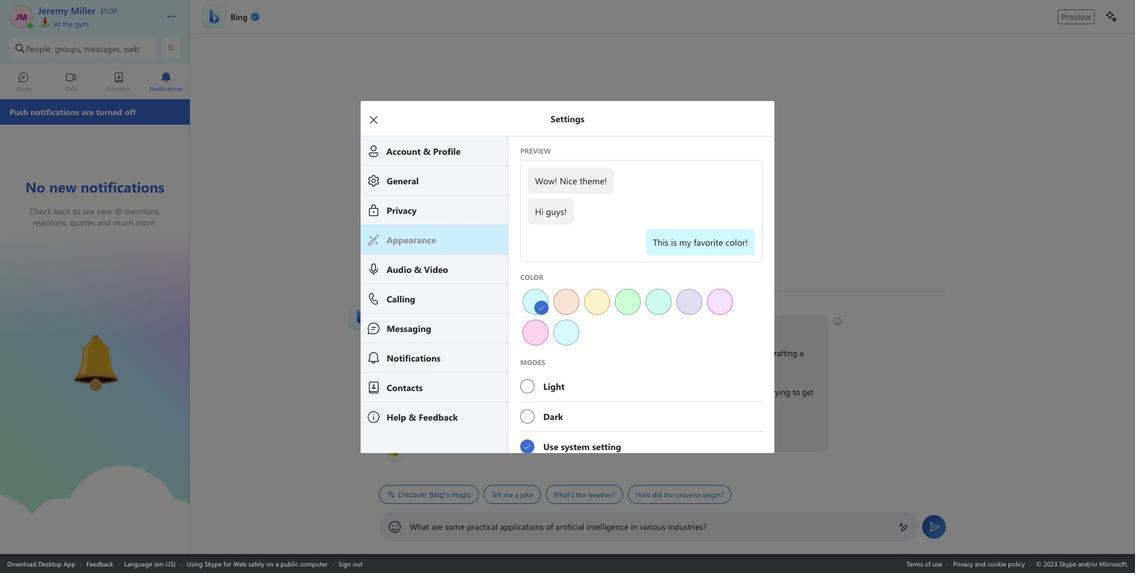 Task type: describe. For each thing, give the bounding box(es) containing it.
universe
[[676, 490, 702, 500]]

me left any
[[400, 348, 412, 359]]

still
[[473, 387, 485, 398]]

how inside button
[[636, 490, 650, 500]]

2 i'm from the left
[[460, 387, 471, 398]]

give
[[596, 426, 610, 437]]

messages,
[[84, 43, 122, 54]]

@bing.
[[612, 361, 637, 372]]

cambridge,
[[604, 348, 645, 359]]

at
[[718, 387, 725, 398]]

you inside the 'ask me any type of question, like finding vegan restaurants in cambridge, itinerary for your trip to europe or drafting a story for curious kids. in groups, remember to mention me with @bing. i'm an ai preview, so i'm still learning. sometimes i might say something weird. don't get mad at me, i'm just trying to get better! if you want to start over, type'
[[392, 426, 405, 437]]

and
[[975, 560, 986, 569]]

terms of use link
[[907, 560, 943, 569]]

discover bing's magic
[[399, 491, 472, 499]]

terms of use
[[907, 560, 943, 569]]

gym
[[75, 19, 89, 28]]

like
[[490, 348, 502, 359]]

intelligence
[[587, 522, 629, 533]]

trying
[[770, 387, 791, 398]]

newtopic
[[491, 426, 524, 437]]

.
[[524, 426, 526, 437]]

your
[[691, 348, 707, 359]]

(smileeyes)
[[543, 321, 582, 332]]

the inside the how did the universe begin? button
[[664, 490, 674, 500]]

1 get from the left
[[686, 387, 698, 398]]

sign out
[[339, 560, 363, 569]]

of inside the 'ask me any type of question, like finding vegan restaurants in cambridge, itinerary for your trip to europe or drafting a story for curious kids. in groups, remember to mention me with @bing. i'm an ai preview, so i'm still learning. sometimes i might say something weird. don't get mad at me, i'm just trying to get better! if you want to start over, type'
[[446, 348, 453, 359]]

to right 'trip'
[[723, 348, 731, 359]]

me,
[[727, 387, 740, 398]]

a inside button
[[515, 490, 519, 500]]

restaurants
[[555, 348, 594, 359]]

0 vertical spatial type
[[428, 348, 444, 359]]

what's the weather? button
[[546, 486, 624, 504]]

mention
[[549, 361, 579, 372]]

1 i'm from the left
[[386, 387, 396, 398]]

skype
[[205, 560, 222, 569]]

what
[[410, 522, 429, 533]]

theme dialog
[[361, 101, 793, 574]]

0 horizontal spatial for
[[224, 560, 232, 569]]

us)
[[166, 560, 176, 569]]

start
[[436, 426, 452, 437]]

and
[[528, 426, 543, 437]]

2 get from the left
[[802, 387, 814, 398]]

various
[[640, 522, 666, 533]]

might
[[565, 387, 586, 398]]

weird.
[[642, 387, 663, 398]]

the for what's
[[576, 490, 586, 500]]

1 horizontal spatial in
[[631, 522, 638, 533]]

cookie
[[988, 560, 1007, 569]]

sometimes
[[520, 387, 559, 398]]

computer
[[300, 560, 328, 569]]

is
[[418, 322, 423, 333]]

over,
[[454, 426, 471, 437]]

Dark checkbox
[[520, 402, 763, 432]]

people, groups, messages, web
[[26, 43, 139, 54]]

3 i'm from the left
[[742, 387, 753, 398]]

1 vertical spatial of
[[546, 522, 554, 533]]

web
[[233, 560, 247, 569]]

me inside button
[[504, 490, 513, 500]]

bing's
[[429, 491, 450, 499]]

are
[[432, 522, 443, 533]]

1 vertical spatial just
[[662, 426, 675, 437]]

0 horizontal spatial i
[[479, 322, 481, 333]]

2 horizontal spatial of
[[925, 560, 931, 569]]

0 vertical spatial for
[[679, 348, 689, 359]]

want inside the 'ask me any type of question, like finding vegan restaurants in cambridge, itinerary for your trip to europe or drafting a story for curious kids. in groups, remember to mention me with @bing. i'm an ai preview, so i'm still learning. sometimes i might say something weird. don't get mad at me, i'm just trying to get better! if you want to start over, type'
[[408, 426, 425, 437]]

download desktop app link
[[7, 560, 75, 569]]

to right the trying at right
[[793, 387, 800, 398]]

web
[[124, 43, 139, 54]]

privacy
[[954, 560, 974, 569]]

or
[[760, 348, 767, 359]]

feedback link
[[86, 560, 113, 569]]

me right give
[[612, 426, 624, 437]]

industries?
[[668, 522, 707, 533]]

policy
[[1009, 560, 1025, 569]]

2 horizontal spatial you
[[551, 426, 565, 437]]

question,
[[455, 348, 488, 359]]

how did the universe begin?
[[636, 490, 724, 500]]

out
[[353, 560, 363, 569]]

how did the universe begin? button
[[628, 486, 732, 504]]

at
[[54, 19, 61, 28]]

language (en-us) link
[[124, 560, 176, 569]]

Light checkbox
[[520, 372, 763, 402]]

(en-
[[154, 560, 166, 569]]

using skype for web safely on a public computer link
[[187, 560, 328, 569]]

artificial
[[556, 522, 585, 533]]

an
[[399, 387, 407, 398]]

today?
[[516, 322, 539, 333]]

people, groups, messages, web button
[[9, 38, 157, 59]]

download desktop app
[[7, 560, 75, 569]]

at the gym button
[[38, 17, 155, 28]]

hey,
[[386, 322, 401, 333]]

privacy and cookie policy
[[954, 560, 1025, 569]]

bell
[[59, 330, 75, 343]]

don't
[[665, 387, 684, 398]]

a right on
[[276, 560, 279, 569]]

did
[[652, 490, 662, 500]]

kids.
[[445, 361, 461, 372]]

drafting
[[769, 348, 798, 359]]

i inside the 'ask me any type of question, like finding vegan restaurants in cambridge, itinerary for your trip to europe or drafting a story for curious kids. in groups, remember to mention me with @bing. i'm an ai preview, so i'm still learning. sometimes i might say something weird. don't get mad at me, i'm just trying to get better! if you want to start over, type'
[[561, 387, 563, 398]]

something
[[602, 387, 640, 398]]



Task type: vqa. For each thing, say whether or not it's contained in the screenshot.
Get
yes



Task type: locate. For each thing, give the bounding box(es) containing it.
1 horizontal spatial for
[[405, 361, 415, 372]]

can
[[464, 322, 477, 333]]

of up kids.
[[446, 348, 453, 359]]

sign
[[339, 560, 351, 569]]

story
[[386, 361, 403, 372]]

groups, down like
[[472, 361, 499, 372]]

remember
[[501, 361, 538, 372]]

hey, this is bing ! how can i help you today?
[[386, 322, 542, 333]]

0 horizontal spatial of
[[446, 348, 453, 359]]

app
[[64, 560, 75, 569]]

0 horizontal spatial how
[[446, 322, 462, 333]]

you
[[501, 322, 514, 333], [392, 426, 405, 437], [551, 426, 565, 437]]

1 vertical spatial type
[[473, 426, 489, 437]]

in inside the 'ask me any type of question, like finding vegan restaurants in cambridge, itinerary for your trip to europe or drafting a story for curious kids. in groups, remember to mention me with @bing. i'm an ai preview, so i'm still learning. sometimes i might say something weird. don't get mad at me, i'm just trying to get better! if you want to start over, type'
[[596, 348, 602, 359]]

for
[[679, 348, 689, 359], [405, 361, 415, 372], [224, 560, 232, 569]]

better!
[[386, 400, 409, 411]]

get right the trying at right
[[802, 387, 814, 398]]

me left the with
[[581, 361, 592, 372]]

am
[[412, 305, 422, 315]]

joke
[[521, 490, 533, 500]]

0 horizontal spatial want
[[408, 426, 425, 437]]

how right !
[[446, 322, 462, 333]]

2 horizontal spatial i'm
[[742, 387, 753, 398]]

0 horizontal spatial i'm
[[386, 387, 396, 398]]

in
[[596, 348, 602, 359], [631, 522, 638, 533]]

tell
[[492, 490, 502, 500]]

groups, down "at the gym"
[[55, 43, 82, 54]]

to
[[723, 348, 731, 359], [540, 361, 547, 372], [793, 387, 800, 398], [427, 426, 434, 437], [586, 426, 593, 437]]

bing
[[425, 322, 442, 333]]

language
[[124, 560, 152, 569]]

of left use
[[925, 560, 931, 569]]

(openhands)
[[740, 425, 785, 436]]

9:24
[[397, 305, 410, 315]]

in up the with
[[596, 348, 602, 359]]

language (en-us)
[[124, 560, 176, 569]]

a right report
[[701, 426, 705, 437]]

a
[[800, 348, 804, 359], [701, 426, 705, 437], [515, 490, 519, 500], [276, 560, 279, 569]]

1 horizontal spatial get
[[802, 387, 814, 398]]

sign out link
[[339, 560, 363, 569]]

Type a message text field
[[410, 522, 890, 533]]

a right drafting
[[800, 348, 804, 359]]

you right if at bottom
[[551, 426, 565, 437]]

0 horizontal spatial type
[[428, 348, 444, 359]]

desktop
[[38, 560, 62, 569]]

1 horizontal spatial i'm
[[460, 387, 471, 398]]

i'm right me,
[[742, 387, 753, 398]]

0 horizontal spatial the
[[63, 19, 73, 28]]

with
[[594, 361, 609, 372]]

how
[[446, 322, 462, 333], [636, 490, 650, 500]]

you right the if
[[392, 426, 405, 437]]

the inside what's the weather? button
[[576, 490, 586, 500]]

1 horizontal spatial want
[[567, 426, 584, 437]]

of left artificial on the bottom of the page
[[546, 522, 554, 533]]

on
[[266, 560, 274, 569]]

terms
[[907, 560, 924, 569]]

feedback
[[86, 560, 113, 569]]

1 horizontal spatial you
[[501, 322, 514, 333]]

0 vertical spatial in
[[596, 348, 602, 359]]

a inside the 'ask me any type of question, like finding vegan restaurants in cambridge, itinerary for your trip to europe or drafting a story for curious kids. in groups, remember to mention me with @bing. i'm an ai preview, so i'm still learning. sometimes i might say something weird. don't get mad at me, i'm just trying to get better! if you want to start over, type'
[[800, 348, 804, 359]]

1 vertical spatial for
[[405, 361, 415, 372]]

1 horizontal spatial how
[[636, 490, 650, 500]]

how left did
[[636, 490, 650, 500]]

any
[[414, 348, 426, 359]]

get
[[686, 387, 698, 398], [802, 387, 814, 398]]

type up curious
[[428, 348, 444, 359]]

preview,
[[419, 387, 448, 398]]

groups, inside button
[[55, 43, 82, 54]]

1 horizontal spatial groups,
[[472, 361, 499, 372]]

tell me a joke button
[[484, 486, 541, 504]]

using
[[187, 560, 203, 569]]

just left report
[[662, 426, 675, 437]]

1 vertical spatial in
[[631, 522, 638, 533]]

if
[[386, 426, 390, 437]]

for left your
[[679, 348, 689, 359]]

download
[[7, 560, 36, 569]]

2 horizontal spatial for
[[679, 348, 689, 359]]

vegan
[[531, 348, 552, 359]]

in
[[463, 361, 470, 372]]

me
[[400, 348, 412, 359], [581, 361, 592, 372], [612, 426, 624, 437], [504, 490, 513, 500]]

2 horizontal spatial the
[[664, 490, 674, 500]]

1 horizontal spatial i
[[561, 387, 563, 398]]

0 horizontal spatial groups,
[[55, 43, 82, 54]]

just left the trying at right
[[755, 387, 768, 398]]

to down vegan
[[540, 361, 547, 372]]

1 horizontal spatial the
[[576, 490, 586, 500]]

learning.
[[487, 387, 517, 398]]

to left start
[[427, 426, 434, 437]]

ai
[[409, 387, 417, 398]]

tell me a joke
[[492, 490, 533, 500]]

the right what's
[[576, 490, 586, 500]]

public
[[281, 560, 298, 569]]

want left start
[[408, 426, 425, 437]]

me right tell
[[504, 490, 513, 500]]

trip
[[709, 348, 721, 359]]

tab list
[[0, 67, 190, 99]]

ask
[[386, 348, 398, 359]]

magic
[[452, 491, 472, 499]]

curious
[[418, 361, 443, 372]]

bing,
[[379, 305, 395, 315]]

0 horizontal spatial get
[[686, 387, 698, 398]]

0 vertical spatial groups,
[[55, 43, 82, 54]]

begin?
[[703, 490, 724, 500]]

type right "over,"
[[473, 426, 489, 437]]

the for at
[[63, 19, 73, 28]]

0 vertical spatial i
[[479, 322, 481, 333]]

people,
[[26, 43, 53, 54]]

if
[[545, 426, 549, 437]]

just inside the 'ask me any type of question, like finding vegan restaurants in cambridge, itinerary for your trip to europe or drafting a story for curious kids. in groups, remember to mention me with @bing. i'm an ai preview, so i'm still learning. sometimes i might say something weird. don't get mad at me, i'm just trying to get better! if you want to start over, type'
[[755, 387, 768, 398]]

want left give
[[567, 426, 584, 437]]

privacy and cookie policy link
[[954, 560, 1025, 569]]

0 vertical spatial just
[[755, 387, 768, 398]]

1 vertical spatial how
[[636, 490, 650, 500]]

0 horizontal spatial just
[[662, 426, 675, 437]]

in left various
[[631, 522, 638, 533]]

i'm left an
[[386, 387, 396, 398]]

newtopic . and if you want to give me feedback, just report a concern.
[[491, 426, 739, 437]]

1 want from the left
[[408, 426, 425, 437]]

0 vertical spatial how
[[446, 322, 462, 333]]

0 horizontal spatial you
[[392, 426, 405, 437]]

1 horizontal spatial of
[[546, 522, 554, 533]]

1 vertical spatial groups,
[[472, 361, 499, 372]]

use
[[933, 560, 943, 569]]

0 vertical spatial of
[[446, 348, 453, 359]]

ask me any type of question, like finding vegan restaurants in cambridge, itinerary for your trip to europe or drafting a story for curious kids. in groups, remember to mention me with @bing. i'm an ai preview, so i'm still learning. sometimes i might say something weird. don't get mad at me, i'm just trying to get better! if you want to start over, type
[[386, 348, 816, 437]]

using skype for web safely on a public computer
[[187, 560, 328, 569]]

for left web
[[224, 560, 232, 569]]

preview
[[1062, 12, 1092, 22]]

bing, 9:24 am
[[379, 305, 422, 315]]

to left give
[[586, 426, 593, 437]]

mad
[[700, 387, 716, 398]]

feedback,
[[626, 426, 660, 437]]

just
[[755, 387, 768, 398], [662, 426, 675, 437]]

2 want from the left
[[567, 426, 584, 437]]

for right the 'story'
[[405, 361, 415, 372]]

1 horizontal spatial type
[[473, 426, 489, 437]]

groups, inside the 'ask me any type of question, like finding vegan restaurants in cambridge, itinerary for your trip to europe or drafting a story for curious kids. in groups, remember to mention me with @bing. i'm an ai preview, so i'm still learning. sometimes i might say something weird. don't get mad at me, i'm just trying to get better! if you want to start over, type'
[[472, 361, 499, 372]]

2 vertical spatial of
[[925, 560, 931, 569]]

itinerary
[[648, 348, 677, 359]]

discover
[[399, 491, 427, 499]]

the inside at the gym button
[[63, 19, 73, 28]]

i right 'can'
[[479, 322, 481, 333]]

the right at
[[63, 19, 73, 28]]

you right help
[[501, 322, 514, 333]]

help
[[483, 322, 499, 333]]

1 horizontal spatial just
[[755, 387, 768, 398]]

0 horizontal spatial in
[[596, 348, 602, 359]]

some
[[445, 522, 465, 533]]

the right did
[[664, 490, 674, 500]]

!
[[442, 322, 444, 333]]

Use system setting checkbox
[[520, 432, 763, 462]]

i left "might"
[[561, 387, 563, 398]]

a left joke
[[515, 490, 519, 500]]

1 vertical spatial i
[[561, 387, 563, 398]]

weather?
[[588, 490, 616, 500]]

what are some practical applications of artificial intelligence in various industries?
[[410, 522, 707, 533]]

get left 'mad'
[[686, 387, 698, 398]]

i'm right the "so"
[[460, 387, 471, 398]]

2 vertical spatial for
[[224, 560, 232, 569]]



